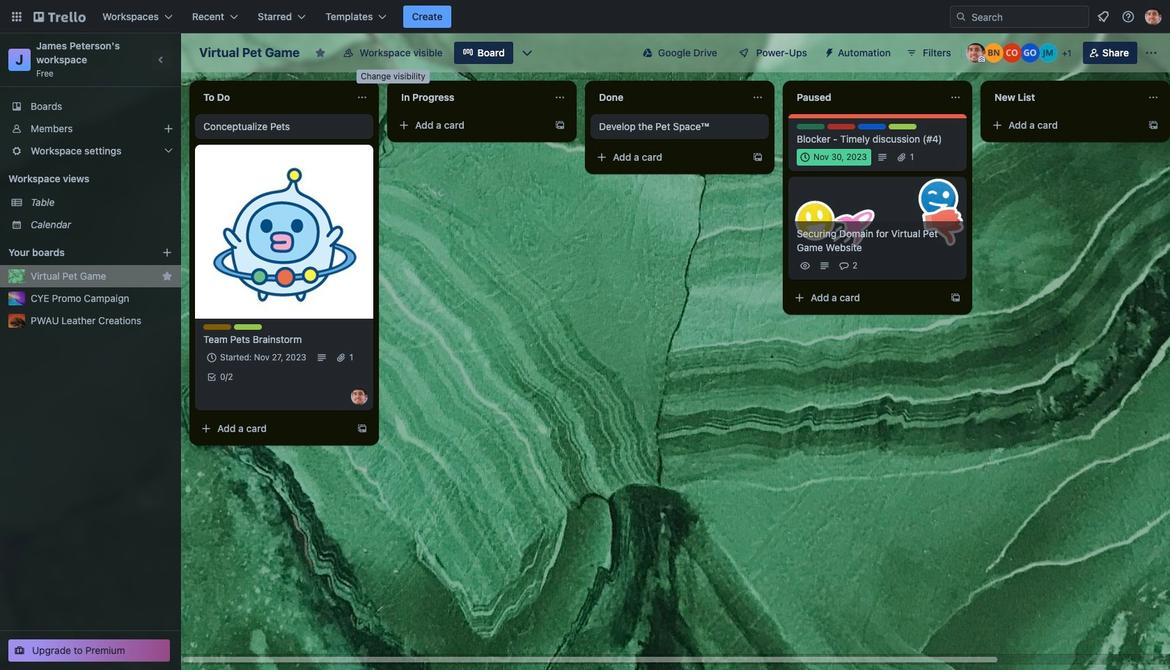 Task type: describe. For each thing, give the bounding box(es) containing it.
laugh image
[[914, 174, 963, 224]]

back to home image
[[33, 6, 86, 28]]

customize views image
[[520, 46, 534, 60]]

color: red, title: "blocker" element
[[828, 124, 856, 130]]

sm image
[[819, 42, 838, 61]]

0 horizontal spatial james peterson (jamespeterson93) image
[[966, 43, 986, 63]]

color: bold lime, title: none image
[[889, 124, 917, 130]]

Search field
[[967, 7, 1089, 26]]

2 vertical spatial create from template… image
[[357, 424, 368, 435]]

1 create from template… image from the left
[[555, 120, 566, 131]]

2 create from template… image from the left
[[1148, 120, 1159, 131]]

this member is an admin of this board. image
[[979, 56, 985, 63]]

primary element
[[0, 0, 1171, 33]]

workspace navigation collapse icon image
[[152, 50, 171, 70]]

gary orlando (garyorlando) image
[[1021, 43, 1040, 63]]

color: blue, title: "fyi" element
[[858, 124, 886, 130]]

0 vertical spatial james peterson (jamespeterson93) image
[[1145, 8, 1162, 25]]

christina overa (christinaovera) image
[[1002, 43, 1022, 63]]



Task type: locate. For each thing, give the bounding box(es) containing it.
color: yellow, title: none image
[[203, 325, 231, 330]]

james peterson (jamespeterson93) image left christina overa (christinaovera) image at the right of the page
[[966, 43, 986, 63]]

0 horizontal spatial create from template… image
[[555, 120, 566, 131]]

tooltip
[[357, 70, 430, 83]]

create from template… image
[[555, 120, 566, 131], [1148, 120, 1159, 131]]

search image
[[956, 11, 967, 22]]

1 horizontal spatial james peterson (jamespeterson93) image
[[1145, 8, 1162, 25]]

1 vertical spatial create from template… image
[[950, 293, 961, 304]]

your boards with 3 items element
[[8, 245, 141, 261]]

jeremy miller (jeremymiller198) image
[[1039, 43, 1058, 63]]

1 vertical spatial james peterson (jamespeterson93) image
[[966, 43, 986, 63]]

show menu image
[[1145, 46, 1159, 60]]

open information menu image
[[1122, 10, 1136, 24]]

add board image
[[162, 247, 173, 258]]

create from template… image
[[752, 152, 764, 163], [950, 293, 961, 304], [357, 424, 368, 435]]

1 horizontal spatial create from template… image
[[1148, 120, 1159, 131]]

color: bold lime, title: "team task" element
[[234, 325, 262, 330]]

1 horizontal spatial create from template… image
[[752, 152, 764, 163]]

None checkbox
[[797, 149, 871, 166]]

0 vertical spatial create from template… image
[[752, 152, 764, 163]]

ben nelson (bennelson96) image
[[984, 43, 1004, 63]]

james peterson (jamespeterson93) image
[[351, 389, 368, 406]]

Board name text field
[[192, 42, 307, 64]]

google drive icon image
[[643, 48, 653, 58]]

james peterson (jamespeterson93) image right open information menu icon
[[1145, 8, 1162, 25]]

0 horizontal spatial create from template… image
[[357, 424, 368, 435]]

james peterson (jamespeterson93) image
[[1145, 8, 1162, 25], [966, 43, 986, 63]]

2 horizontal spatial create from template… image
[[950, 293, 961, 304]]

star or unstar board image
[[315, 47, 326, 59]]

0 notifications image
[[1095, 8, 1112, 25]]

starred icon image
[[162, 271, 173, 282]]

None text field
[[195, 86, 351, 109], [591, 86, 747, 109], [987, 86, 1143, 109], [195, 86, 351, 109], [591, 86, 747, 109], [987, 86, 1143, 109]]

None text field
[[393, 86, 549, 109], [789, 86, 945, 109], [393, 86, 549, 109], [789, 86, 945, 109]]

color: green, title: "goal" element
[[797, 124, 825, 130]]



Task type: vqa. For each thing, say whether or not it's contained in the screenshot.
Switch to… "icon"
no



